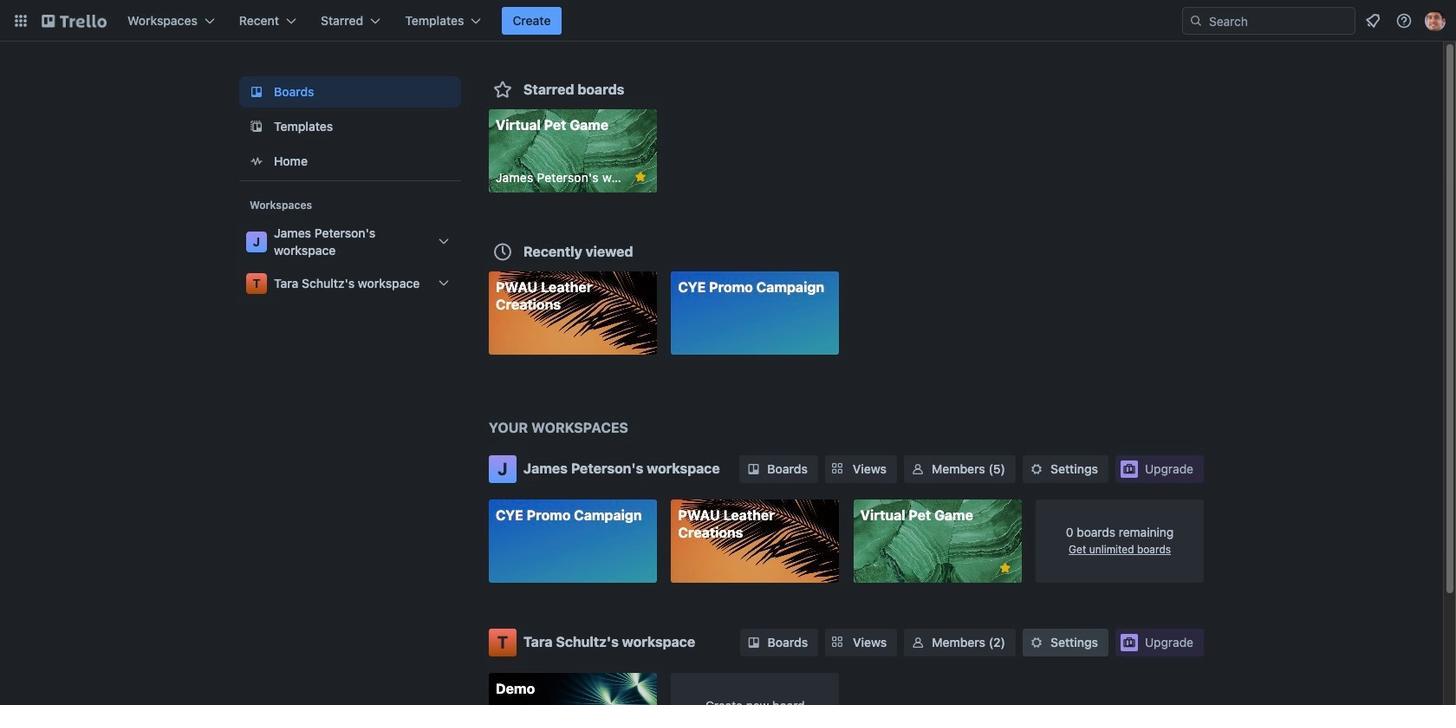 Task type: describe. For each thing, give the bounding box(es) containing it.
2 sm image from the top
[[1029, 633, 1046, 651]]

Search field
[[1183, 7, 1356, 35]]

search image
[[1190, 14, 1204, 28]]

back to home image
[[42, 7, 107, 35]]

1 sm image from the top
[[1029, 460, 1046, 478]]

board image
[[246, 82, 267, 102]]

primary element
[[0, 0, 1457, 42]]

home image
[[246, 151, 267, 172]]



Task type: locate. For each thing, give the bounding box(es) containing it.
1 vertical spatial sm image
[[1029, 633, 1046, 651]]

james peterson (jamespeterson93) image
[[1426, 10, 1446, 31]]

click to unstar this board. it will be removed from your starred list. image
[[633, 169, 649, 185]]

sm image
[[1029, 460, 1046, 478], [1029, 633, 1046, 651]]

0 notifications image
[[1363, 10, 1384, 31]]

open information menu image
[[1396, 12, 1413, 29]]

sm image
[[745, 460, 763, 478], [910, 460, 927, 478], [745, 633, 763, 651], [910, 633, 927, 651]]

0 vertical spatial sm image
[[1029, 460, 1046, 478]]

template board image
[[246, 116, 267, 137]]



Task type: vqa. For each thing, say whether or not it's contained in the screenshot.
first sm icon
yes



